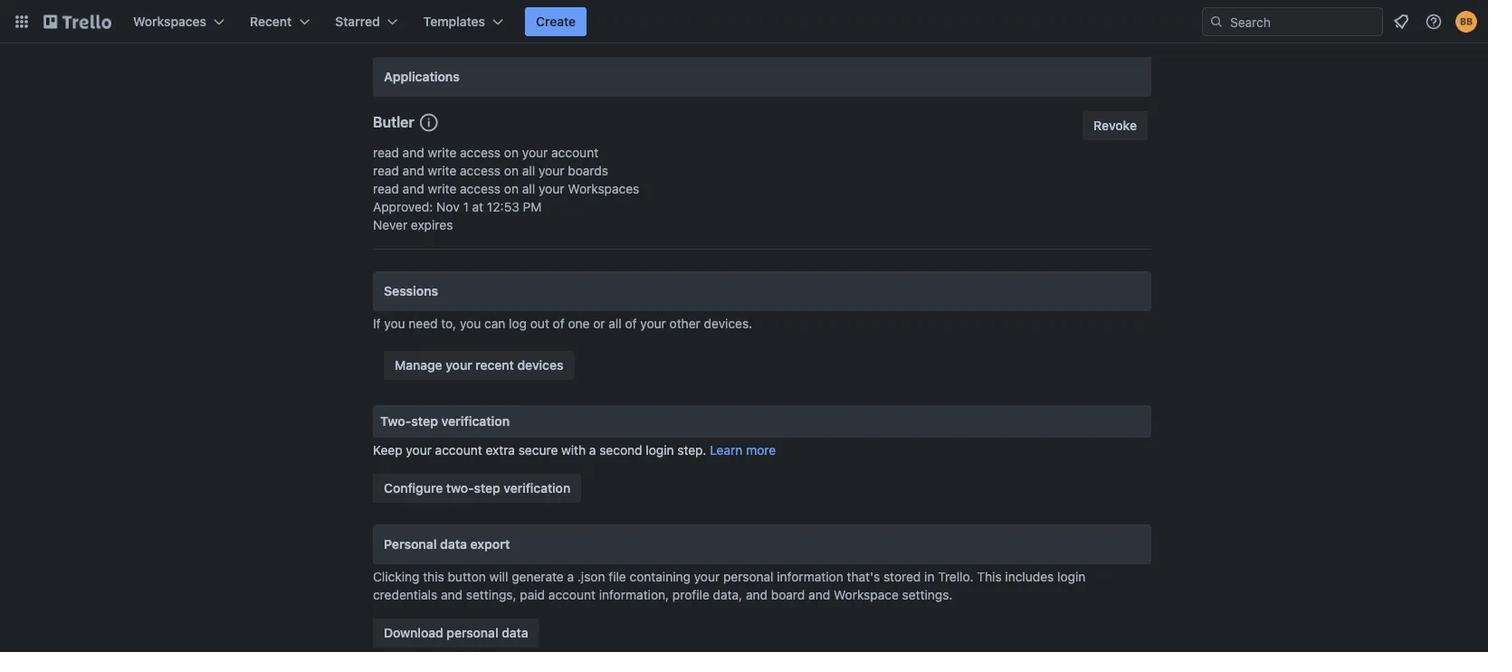 Task type: vqa. For each thing, say whether or not it's contained in the screenshot.
data
yes



Task type: locate. For each thing, give the bounding box(es) containing it.
1 horizontal spatial personal
[[724, 570, 774, 585]]

1 horizontal spatial login
[[1058, 570, 1086, 585]]

manage your recent devices
[[395, 358, 564, 373]]

personal
[[724, 570, 774, 585], [447, 626, 499, 641]]

need
[[409, 316, 438, 331]]

1 read from the top
[[373, 145, 399, 160]]

information,
[[599, 588, 669, 603]]

login left the step.
[[646, 443, 674, 458]]

verification up extra
[[441, 414, 510, 429]]

configure
[[384, 481, 443, 496]]

account down .json
[[549, 588, 596, 603]]

create
[[536, 14, 576, 29]]

step
[[411, 414, 438, 429], [474, 481, 500, 496]]

1 horizontal spatial a
[[589, 443, 596, 458]]

recent button
[[239, 7, 321, 36]]

0 vertical spatial workspaces
[[133, 14, 206, 29]]

1 vertical spatial verification
[[504, 481, 571, 496]]

if
[[373, 316, 381, 331]]

if you need to, you can log out of one or all of your other devices.
[[373, 316, 753, 331]]

read
[[373, 145, 399, 160], [373, 163, 399, 178], [373, 182, 399, 196]]

account inside read and write access on your account read and write access on all your boards read and write access on all your workspaces approved: nov 1 at 12:53 pm never expires
[[552, 145, 599, 160]]

step down extra
[[474, 481, 500, 496]]

None button
[[1083, 111, 1148, 140]]

you right if
[[384, 316, 405, 331]]

1 vertical spatial read
[[373, 163, 399, 178]]

0 vertical spatial access
[[460, 145, 501, 160]]

two-step verification
[[380, 414, 510, 429]]

0 vertical spatial read
[[373, 145, 399, 160]]

data inside download personal data link
[[502, 626, 528, 641]]

1
[[463, 200, 469, 215]]

0 horizontal spatial you
[[384, 316, 405, 331]]

containing
[[630, 570, 691, 585]]

verification down "secure"
[[504, 481, 571, 496]]

all
[[522, 163, 535, 178], [522, 182, 535, 196], [609, 316, 622, 331]]

1 vertical spatial write
[[428, 163, 457, 178]]

0 vertical spatial a
[[589, 443, 596, 458]]

clicking
[[373, 570, 420, 585]]

0 horizontal spatial of
[[553, 316, 565, 331]]

Search field
[[1224, 8, 1383, 35]]

login
[[646, 443, 674, 458], [1058, 570, 1086, 585]]

1 horizontal spatial you
[[460, 316, 481, 331]]

verification inside "link"
[[504, 481, 571, 496]]

templates button
[[413, 7, 514, 36]]

login right includes
[[1058, 570, 1086, 585]]

1 vertical spatial data
[[502, 626, 528, 641]]

3 on from the top
[[504, 182, 519, 196]]

2 vertical spatial write
[[428, 182, 457, 196]]

0 vertical spatial verification
[[441, 414, 510, 429]]

two-
[[446, 481, 474, 496]]

you
[[384, 316, 405, 331], [460, 316, 481, 331]]

will
[[490, 570, 508, 585]]

on
[[504, 145, 519, 160], [504, 163, 519, 178], [504, 182, 519, 196]]

button
[[448, 570, 486, 585]]

0 vertical spatial personal
[[724, 570, 774, 585]]

stored
[[884, 570, 921, 585]]

verification
[[441, 414, 510, 429], [504, 481, 571, 496]]

workspace
[[834, 588, 899, 603]]

out
[[530, 316, 550, 331]]

2 vertical spatial access
[[460, 182, 501, 196]]

credentials
[[373, 588, 438, 603]]

1 horizontal spatial workspaces
[[568, 182, 640, 196]]

account up 'boards'
[[552, 145, 599, 160]]

keep your account extra secure with a second login step. learn more
[[373, 443, 776, 458]]

a left .json
[[567, 570, 574, 585]]

personal down settings,
[[447, 626, 499, 641]]

paid
[[520, 588, 545, 603]]

0 horizontal spatial step
[[411, 414, 438, 429]]

profile
[[673, 588, 710, 603]]

two-
[[380, 414, 411, 429]]

includes
[[1005, 570, 1054, 585]]

1 horizontal spatial of
[[625, 316, 637, 331]]

you right to,
[[460, 316, 481, 331]]

of right or
[[625, 316, 637, 331]]

devices
[[518, 358, 564, 373]]

1 of from the left
[[553, 316, 565, 331]]

log
[[509, 316, 527, 331]]

at
[[472, 200, 484, 215]]

personal inside clicking this button will generate a .json file containing your personal information that's stored in trello. this includes login credentials and settings, paid account information, profile data, and board and workspace settings.
[[724, 570, 774, 585]]

2 read from the top
[[373, 163, 399, 178]]

1 vertical spatial all
[[522, 182, 535, 196]]

0 horizontal spatial workspaces
[[133, 14, 206, 29]]

and
[[403, 145, 424, 160], [403, 163, 424, 178], [403, 182, 424, 196], [441, 588, 463, 603], [746, 588, 768, 603], [809, 588, 831, 603]]

workspaces
[[133, 14, 206, 29], [568, 182, 640, 196]]

2 write from the top
[[428, 163, 457, 178]]

1 horizontal spatial step
[[474, 481, 500, 496]]

configure two-step verification
[[384, 481, 571, 496]]

this
[[423, 570, 444, 585]]

personal up data,
[[724, 570, 774, 585]]

account down two-step verification
[[435, 443, 482, 458]]

expires
[[411, 218, 453, 233]]

1 write from the top
[[428, 145, 457, 160]]

1 access from the top
[[460, 145, 501, 160]]

2 vertical spatial account
[[549, 588, 596, 603]]

data down paid
[[502, 626, 528, 641]]

back to home image
[[43, 7, 111, 36]]

0 vertical spatial data
[[440, 537, 467, 552]]

never
[[373, 218, 408, 233]]

1 vertical spatial login
[[1058, 570, 1086, 585]]

0 horizontal spatial personal
[[447, 626, 499, 641]]

boards
[[568, 163, 609, 178]]

3 access from the top
[[460, 182, 501, 196]]

2 vertical spatial on
[[504, 182, 519, 196]]

configure two-step verification link
[[373, 474, 582, 503]]

data up the button
[[440, 537, 467, 552]]

0 vertical spatial on
[[504, 145, 519, 160]]

1 vertical spatial a
[[567, 570, 574, 585]]

search image
[[1210, 14, 1224, 29]]

manage your recent devices link
[[384, 351, 574, 380]]

access
[[460, 145, 501, 160], [460, 163, 501, 178], [460, 182, 501, 196]]

devices.
[[704, 316, 753, 331]]

one
[[568, 316, 590, 331]]

of right out
[[553, 316, 565, 331]]

0 horizontal spatial login
[[646, 443, 674, 458]]

account
[[552, 145, 599, 160], [435, 443, 482, 458], [549, 588, 596, 603]]

1 vertical spatial step
[[474, 481, 500, 496]]

butler
[[373, 114, 414, 131]]

personal
[[384, 537, 437, 552]]

trello.
[[938, 570, 974, 585]]

secure
[[519, 443, 558, 458]]

of
[[553, 316, 565, 331], [625, 316, 637, 331]]

1 horizontal spatial data
[[502, 626, 528, 641]]

that's
[[847, 570, 880, 585]]

your
[[522, 145, 548, 160], [539, 163, 565, 178], [539, 182, 565, 196], [640, 316, 666, 331], [446, 358, 472, 373], [406, 443, 432, 458], [694, 570, 720, 585]]

1 vertical spatial on
[[504, 163, 519, 178]]

manage
[[395, 358, 442, 373]]

download personal data link
[[373, 619, 539, 648]]

export
[[471, 537, 510, 552]]

1 vertical spatial access
[[460, 163, 501, 178]]

templates
[[424, 14, 485, 29]]

0 vertical spatial account
[[552, 145, 599, 160]]

a
[[589, 443, 596, 458], [567, 570, 574, 585]]

data
[[440, 537, 467, 552], [502, 626, 528, 641]]

1 vertical spatial workspaces
[[568, 182, 640, 196]]

open information menu image
[[1425, 13, 1443, 31]]

2 vertical spatial read
[[373, 182, 399, 196]]

keep
[[373, 443, 403, 458]]

0 vertical spatial write
[[428, 145, 457, 160]]

login inside clicking this button will generate a .json file containing your personal information that's stored in trello. this includes login credentials and settings, paid account information, profile data, and board and workspace settings.
[[1058, 570, 1086, 585]]

recent
[[476, 358, 514, 373]]

step down manage
[[411, 414, 438, 429]]

personal data export
[[384, 537, 510, 552]]

write
[[428, 145, 457, 160], [428, 163, 457, 178], [428, 182, 457, 196]]

0 horizontal spatial a
[[567, 570, 574, 585]]

a right with
[[589, 443, 596, 458]]

more
[[746, 443, 776, 458]]

generate
[[512, 570, 564, 585]]



Task type: describe. For each thing, give the bounding box(es) containing it.
1 vertical spatial account
[[435, 443, 482, 458]]

2 on from the top
[[504, 163, 519, 178]]

0 notifications image
[[1391, 11, 1413, 33]]

recent
[[250, 14, 292, 29]]

board
[[771, 588, 805, 603]]

download personal data
[[384, 626, 528, 641]]

learn
[[710, 443, 743, 458]]

your inside clicking this button will generate a .json file containing your personal information that's stored in trello. this includes login credentials and settings, paid account information, profile data, and board and workspace settings.
[[694, 570, 720, 585]]

settings.
[[902, 588, 953, 603]]

other
[[670, 316, 701, 331]]

workspaces button
[[122, 7, 235, 36]]

a inside clicking this button will generate a .json file containing your personal information that's stored in trello. this includes login credentials and settings, paid account information, profile data, and board and workspace settings.
[[567, 570, 574, 585]]

step.
[[678, 443, 707, 458]]

step inside "link"
[[474, 481, 500, 496]]

0 vertical spatial login
[[646, 443, 674, 458]]

1 you from the left
[[384, 316, 405, 331]]

2 access from the top
[[460, 163, 501, 178]]

primary element
[[0, 0, 1489, 43]]

read and write access on your account read and write access on all your boards read and write access on all your workspaces approved: nov 1 at 12:53 pm never expires
[[373, 145, 640, 233]]

nov
[[437, 200, 460, 215]]

clicking this button will generate a .json file containing your personal information that's stored in trello. this includes login credentials and settings, paid account information, profile data, and board and workspace settings.
[[373, 570, 1086, 603]]

0 vertical spatial all
[[522, 163, 535, 178]]

bob builder (bobbuilder40) image
[[1456, 11, 1478, 33]]

with
[[561, 443, 586, 458]]

data,
[[713, 588, 743, 603]]

pm
[[523, 200, 542, 215]]

0 vertical spatial step
[[411, 414, 438, 429]]

12:53
[[487, 200, 520, 215]]

this
[[977, 570, 1002, 585]]

approved:
[[373, 200, 433, 215]]

.json
[[578, 570, 605, 585]]

extra
[[486, 443, 515, 458]]

starred button
[[324, 7, 409, 36]]

2 you from the left
[[460, 316, 481, 331]]

settings,
[[466, 588, 517, 603]]

in
[[925, 570, 935, 585]]

create button
[[525, 7, 587, 36]]

can
[[485, 316, 506, 331]]

workspaces inside dropdown button
[[133, 14, 206, 29]]

applications
[[384, 69, 460, 84]]

3 write from the top
[[428, 182, 457, 196]]

information
[[777, 570, 844, 585]]

download
[[384, 626, 443, 641]]

1 vertical spatial personal
[[447, 626, 499, 641]]

second
[[600, 443, 643, 458]]

learn more link
[[710, 443, 776, 458]]

1 on from the top
[[504, 145, 519, 160]]

starred
[[335, 14, 380, 29]]

to,
[[441, 316, 457, 331]]

sessions
[[384, 284, 438, 299]]

file
[[609, 570, 626, 585]]

or
[[593, 316, 605, 331]]

0 horizontal spatial data
[[440, 537, 467, 552]]

3 read from the top
[[373, 182, 399, 196]]

account inside clicking this button will generate a .json file containing your personal information that's stored in trello. this includes login credentials and settings, paid account information, profile data, and board and workspace settings.
[[549, 588, 596, 603]]

2 of from the left
[[625, 316, 637, 331]]

workspaces inside read and write access on your account read and write access on all your boards read and write access on all your workspaces approved: nov 1 at 12:53 pm never expires
[[568, 182, 640, 196]]

2 vertical spatial all
[[609, 316, 622, 331]]



